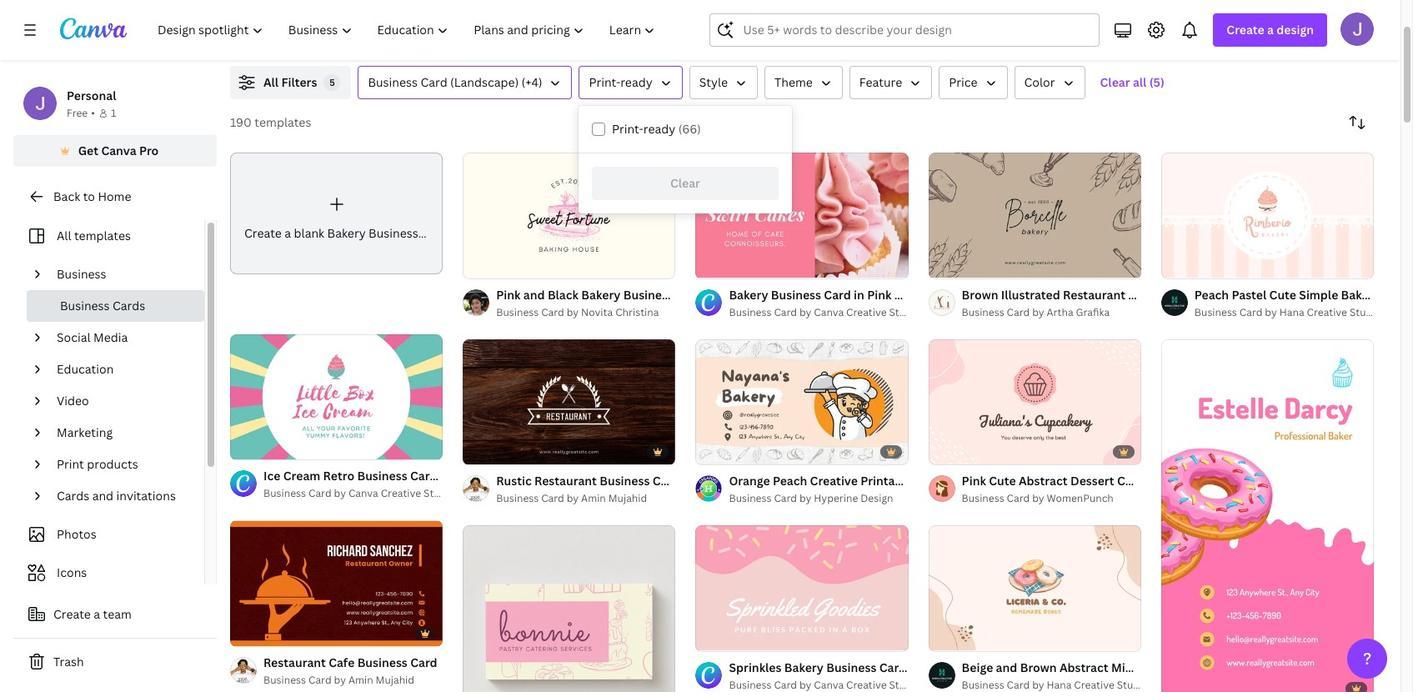 Task type: describe. For each thing, give the bounding box(es) containing it.
create a blank bakery business card link
[[230, 153, 448, 274]]

creative inside sprinkles bakery business card in pink yellow cute style business card by canva creative studio
[[847, 678, 887, 692]]

2 for sprinkles bakery business card in pink yellow cute style
[[726, 631, 731, 644]]

card inside create a blank bakery business card element
[[421, 225, 448, 241]]

orange peach creative printable catering business card link
[[729, 472, 1047, 490]]

theme
[[775, 74, 813, 90]]

create a team button
[[13, 598, 217, 631]]

(66)
[[679, 121, 701, 137]]

1 vertical spatial to
[[300, 26, 314, 44]]

free •
[[67, 106, 95, 120]]

190
[[230, 114, 252, 130]]

(landscape)
[[450, 74, 519, 90]]

1 for peach pastel cute simple bakery business card image
[[1173, 258, 1178, 271]]

by inside peach pastel cute simple bakery busin business card by hana creative studio
[[1265, 305, 1277, 319]]

business card by canva creative studio link for bakery business card in pink and white feminine photo-centric style
[[729, 304, 921, 321]]

brown inside the brown illustrated restaurant bakery business card business card by artha grafika
[[962, 287, 999, 302]]

print-ready button
[[579, 66, 683, 99]]

bakery inside sprinkles bakery business card in pink yellow cute style business card by canva creative studio
[[785, 659, 824, 675]]

ice cream retro business card in pink teal yellow modern illustrative style image
[[230, 335, 443, 460]]

womenpunch
[[1047, 491, 1114, 505]]

cute inside pink cute abstract dessert cupcake business card business card by womenpunch
[[989, 473, 1016, 489]]

1 for bakery business card in pink and white feminine photo-centric style
[[708, 258, 712, 271]]

bakery for black
[[582, 287, 621, 302]]

pink cute abstract dessert cupcake business card link
[[962, 472, 1249, 490]]

print products
[[57, 456, 138, 472]]

social media link
[[50, 322, 194, 354]]

create a team
[[53, 606, 132, 622]]

create for create a blank bakery business card
[[244, 225, 282, 241]]

create a blank bakery business card element
[[230, 153, 448, 274]]

card inside peach pastel cute simple bakery busin business card by hana creative studio
[[1240, 305, 1263, 319]]

get
[[78, 143, 98, 158]]

restaurant inside the brown illustrated restaurant bakery business card business card by artha grafika
[[1063, 287, 1126, 302]]

peach inside peach pastel cute simple bakery busin business card by hana creative studio
[[1195, 287, 1229, 302]]

style inside button
[[699, 74, 728, 90]]

2 vertical spatial to
[[83, 188, 95, 204]]

a for team
[[94, 606, 100, 622]]

sprinkles bakery business card in pink yellow cute style business card by canva creative studio
[[729, 659, 1049, 692]]

printable
[[810, 4, 869, 23]]

beige and brown abstract minimalist donuts business card image
[[929, 526, 1142, 651]]

of for rustic restaurant business card
[[482, 445, 491, 457]]

price
[[949, 74, 978, 90]]

business
[[618, 4, 674, 23]]

1 of 2 link for restaurant cafe business card
[[230, 521, 443, 646]]

video link
[[50, 385, 194, 417]]

templates for all templates
[[74, 228, 131, 244]]

all for all filters
[[264, 74, 279, 90]]

1 for beige and brown abstract minimalist donuts business card image
[[940, 631, 945, 644]]

business card by artha grafika link
[[962, 304, 1142, 321]]

donuts
[[1174, 659, 1215, 675]]

studio inside peach pastel cute simple bakery busin business card by hana creative studio
[[1350, 305, 1382, 319]]

1 of 2 for sprinkles bakery business card in pink yellow cute style
[[708, 631, 731, 644]]

1 for pink cute abstract dessert cupcake business card image
[[940, 445, 945, 457]]

abstract inside beige and brown abstract minimalist donuts business card business card by hana creative studio
[[1060, 659, 1109, 675]]

novita
[[581, 305, 613, 319]]

0 vertical spatial to
[[298, 4, 312, 23]]

business card by womenpunch link
[[962, 490, 1142, 507]]

get canva pro
[[78, 143, 159, 158]]

hungry
[[315, 4, 360, 23]]

restaurant cafe business card business card by amin mujahid
[[264, 655, 437, 687]]

education link
[[50, 354, 194, 385]]

cute inside sprinkles bakery business card in pink yellow cute style business card by canva creative studio
[[990, 659, 1017, 675]]

beige
[[962, 659, 993, 675]]

filters
[[281, 74, 317, 90]]

reach
[[230, 4, 270, 23]]

rustic restaurant business card image
[[463, 339, 676, 464]]

business card by amin mujahid link for restaurant
[[496, 490, 676, 507]]

personal
[[67, 88, 116, 103]]

dessert
[[1071, 473, 1115, 489]]

pink and black bakery business card image
[[463, 153, 676, 278]]

create a blank bakery business card
[[244, 225, 448, 241]]

style inside sprinkles bakery business card in pink yellow cute style business card by canva creative studio
[[1020, 659, 1049, 675]]

design
[[1277, 22, 1314, 38]]

by inside rustic restaurant business card business card by amin mujahid
[[567, 491, 579, 505]]

1 of 2 for brown illustrated restaurant bakery business card
[[940, 258, 964, 271]]

feature
[[860, 74, 903, 90]]

of for sprinkles bakery business card in pink yellow cute style
[[715, 631, 724, 644]]

(+4)
[[522, 74, 542, 90]]

print
[[57, 456, 84, 472]]

business card by hyperine design link
[[729, 490, 909, 507]]

creative inside beige and brown abstract minimalist donuts business card business card by hana creative studio
[[1074, 678, 1115, 692]]

all for all templates
[[57, 228, 71, 244]]

1 of 2 link for rustic restaurant business card
[[463, 339, 676, 465]]

creative inside orange peach creative printable catering business card business card by hyperine design
[[810, 473, 858, 489]]

minimalist
[[1112, 659, 1171, 675]]

1 of 2 link for pink cute abstract dessert cupcake business card
[[929, 339, 1142, 465]]

pink cute abstract dessert cupcake business card business card by womenpunch
[[962, 473, 1249, 505]]

create for create a design
[[1227, 22, 1265, 38]]

2 for beige and brown abstract minimalist donuts business card
[[959, 631, 964, 644]]

like
[[230, 26, 252, 44]]

top level navigation element
[[147, 13, 670, 47]]

design
[[861, 491, 894, 505]]

brown illustrated restaurant bakery business card business card by artha grafika
[[962, 287, 1251, 319]]

2 for restaurant cafe business card
[[260, 626, 265, 639]]

invitations
[[116, 488, 176, 504]]

creative inside peach pastel cute simple bakery busin business card by hana creative studio
[[1307, 305, 1348, 319]]

5 filter options selected element
[[324, 74, 341, 91]]

color
[[1025, 74, 1055, 90]]

and for cards
[[92, 488, 114, 504]]

pink for pink cute abstract dessert cupcake business card
[[962, 473, 986, 489]]

from
[[747, 4, 778, 23]]

business cards
[[60, 298, 145, 314]]

Search search field
[[743, 14, 1089, 46]]

bakery for restaurant
[[1129, 287, 1168, 302]]

templates for 190 templates
[[255, 114, 311, 130]]

1 for brown illustrated restaurant bakery business card image in the right top of the page
[[940, 258, 945, 271]]

beige and brown abstract minimalist donuts business card link
[[962, 659, 1298, 677]]

out
[[273, 4, 295, 23]]

with
[[540, 4, 568, 23]]

photos link
[[23, 519, 194, 550]]

ideas
[[710, 4, 744, 23]]

sprinkles bakery business card in pink yellow cute style link
[[729, 659, 1049, 677]]

personalize
[[994, 4, 1068, 23]]

you
[[940, 4, 964, 23]]

print-ready
[[589, 74, 653, 90]]

social media
[[57, 329, 128, 345]]

pastries
[[486, 4, 537, 23]]

clear for clear all (5)
[[1100, 74, 1130, 90]]

simple
[[1300, 287, 1339, 302]]

by inside beige and brown abstract minimalist donuts business card business card by hana creative studio
[[1033, 678, 1045, 692]]

of for brown illustrated restaurant bakery business card
[[947, 258, 957, 271]]

clear button
[[592, 167, 779, 200]]

artha
[[1047, 305, 1074, 319]]

1 for the sprinkles bakery business card in pink yellow cute style image
[[708, 631, 712, 644]]

brown inside beige and brown abstract minimalist donuts business card business card by hana creative studio
[[1020, 659, 1057, 675]]

bakery business card in pink and white feminine photo-centric style image
[[696, 153, 909, 278]]

orange peach creative printable catering business card business card by hyperine design
[[729, 473, 1047, 505]]

trash
[[53, 654, 84, 670]]

•
[[91, 106, 95, 120]]

create for create a team
[[53, 606, 91, 622]]

peach pastel cute simple bakery business card image
[[1162, 153, 1374, 278]]



Task type: locate. For each thing, give the bounding box(es) containing it.
pink up business card by womenpunch link
[[962, 473, 986, 489]]

create left blank
[[244, 225, 282, 241]]

cute inside peach pastel cute simple bakery busin business card by hana creative studio
[[1270, 287, 1297, 302]]

clear left all at the top right of page
[[1100, 74, 1130, 90]]

yellow
[[950, 659, 987, 675]]

templates inside reach out to hungry appetites for tasty pastries with bakery business card ideas from free printable templates you can personalize like baking to perfection.
[[872, 4, 937, 23]]

business card by amin mujahid link for cafe
[[264, 672, 437, 689]]

blank
[[294, 225, 325, 241]]

templates
[[872, 4, 937, 23], [255, 114, 311, 130], [74, 228, 131, 244]]

to right baking
[[300, 26, 314, 44]]

cards down business link
[[113, 298, 145, 314]]

1 of 2 for beige and brown abstract minimalist donuts business card
[[940, 631, 964, 644]]

a inside 'dropdown button'
[[1268, 22, 1274, 38]]

business card by canva creative studio for ice cream retro business card in pink teal yellow modern illustrative style image
[[264, 486, 455, 501]]

1 vertical spatial and
[[92, 488, 114, 504]]

0 horizontal spatial templates
[[74, 228, 131, 244]]

sprinkles bakery business card in pink yellow cute style image
[[696, 526, 909, 651]]

trash link
[[13, 645, 217, 679]]

2 horizontal spatial pink
[[962, 473, 986, 489]]

business card by hana creative studio link down beige
[[962, 677, 1149, 692]]

2 for peach pastel cute simple bakery busin
[[1192, 258, 1197, 271]]

hana down 'peach pastel cute simple bakery busin' link
[[1280, 305, 1305, 319]]

1 vertical spatial business card by canva creative studio
[[264, 486, 455, 501]]

0 horizontal spatial restaurant
[[264, 655, 326, 670]]

christina
[[616, 305, 659, 319]]

templates down back to home
[[74, 228, 131, 244]]

brown
[[962, 287, 999, 302], [1020, 659, 1057, 675]]

creative
[[847, 305, 887, 319], [1307, 305, 1348, 319], [810, 473, 858, 489], [381, 486, 421, 501], [847, 678, 887, 692], [1074, 678, 1115, 692]]

peach left pastel
[[1195, 287, 1229, 302]]

create a design button
[[1214, 13, 1328, 47]]

0 horizontal spatial pink
[[496, 287, 521, 302]]

pro
[[139, 143, 159, 158]]

1 vertical spatial abstract
[[1060, 659, 1109, 675]]

2 horizontal spatial templates
[[872, 4, 937, 23]]

None search field
[[710, 13, 1100, 47]]

0 horizontal spatial business card by hana creative studio link
[[962, 677, 1149, 692]]

cute up business card by womenpunch link
[[989, 473, 1016, 489]]

1 vertical spatial cards
[[57, 488, 89, 504]]

1 vertical spatial pink
[[962, 473, 986, 489]]

0 vertical spatial mujahid
[[609, 491, 647, 505]]

2 horizontal spatial and
[[996, 659, 1018, 675]]

rustic
[[496, 473, 532, 489]]

0 horizontal spatial clear
[[670, 175, 701, 191]]

print- inside button
[[589, 74, 621, 90]]

pink left black
[[496, 287, 521, 302]]

print- for print-ready
[[589, 74, 621, 90]]

hana down beige and brown abstract minimalist donuts business card link
[[1047, 678, 1072, 692]]

business inside button
[[368, 74, 418, 90]]

and down print products
[[92, 488, 114, 504]]

team
[[103, 606, 132, 622]]

0 vertical spatial style
[[699, 74, 728, 90]]

1 of 2 link
[[463, 153, 676, 278], [696, 153, 909, 278], [929, 153, 1142, 278], [1162, 153, 1374, 278], [230, 334, 443, 460], [463, 339, 676, 465], [929, 339, 1142, 465], [230, 521, 443, 646], [696, 525, 909, 651], [929, 525, 1142, 651]]

all templates link
[[23, 220, 194, 252]]

studio inside beige and brown abstract minimalist donuts business card business card by hana creative studio
[[1117, 678, 1149, 692]]

brown left illustrated
[[962, 287, 999, 302]]

0 vertical spatial clear
[[1100, 74, 1130, 90]]

1 vertical spatial style
[[1020, 659, 1049, 675]]

orange peach creative printable catering business card image
[[696, 339, 909, 464]]

2 for rustic restaurant business card
[[493, 445, 498, 457]]

1 for rustic restaurant business card image
[[475, 445, 480, 457]]

cards
[[113, 298, 145, 314], [57, 488, 89, 504]]

2 vertical spatial business card by canva creative studio link
[[729, 677, 921, 692]]

by inside pink and black bakery business card business card by novita christina
[[567, 305, 579, 319]]

1 horizontal spatial business card by hana creative studio link
[[1195, 304, 1382, 321]]

2 vertical spatial create
[[53, 606, 91, 622]]

0 vertical spatial abstract
[[1019, 473, 1068, 489]]

business card (landscape) (+4) button
[[358, 66, 572, 99]]

ready up print-ready (66)
[[621, 74, 653, 90]]

cards down print
[[57, 488, 89, 504]]

brown illustrated restaurant bakery business card image
[[929, 153, 1142, 278]]

catering
[[916, 473, 964, 489]]

create down icons
[[53, 606, 91, 622]]

ready for print-ready
[[621, 74, 653, 90]]

business card (landscape) (+4)
[[368, 74, 542, 90]]

mujahid for restaurant
[[609, 491, 647, 505]]

1 vertical spatial business card by canva creative studio link
[[264, 486, 455, 502]]

pink right in
[[923, 659, 947, 675]]

bakery inside create a blank bakery business card element
[[327, 225, 366, 241]]

marketing link
[[50, 417, 194, 449]]

print-ready (66)
[[612, 121, 701, 137]]

a left blank
[[285, 225, 291, 241]]

in
[[909, 659, 920, 675]]

social
[[57, 329, 91, 345]]

by inside the brown illustrated restaurant bakery business card business card by artha grafika
[[1033, 305, 1045, 319]]

2 vertical spatial templates
[[74, 228, 131, 244]]

business inside peach pastel cute simple bakery busin business card by hana creative studio
[[1195, 305, 1237, 319]]

rustic restaurant business card business card by amin mujahid
[[496, 473, 680, 505]]

0 horizontal spatial and
[[92, 488, 114, 504]]

icons link
[[23, 557, 194, 589]]

0 horizontal spatial brown
[[962, 287, 999, 302]]

mujahid down rustic restaurant business card link
[[609, 491, 647, 505]]

pink inside sprinkles bakery business card in pink yellow cute style business card by canva creative studio
[[923, 659, 947, 675]]

style right beige
[[1020, 659, 1049, 675]]

1 vertical spatial restaurant
[[535, 473, 597, 489]]

1 horizontal spatial peach
[[1195, 287, 1229, 302]]

clear
[[1100, 74, 1130, 90], [670, 175, 701, 191]]

canva inside sprinkles bakery business card in pink yellow cute style business card by canva creative studio
[[814, 678, 844, 692]]

1 vertical spatial amin
[[349, 673, 373, 687]]

templates left you
[[872, 4, 937, 23]]

0 horizontal spatial all
[[57, 228, 71, 244]]

business card by amin mujahid link down rustic
[[496, 490, 676, 507]]

1 horizontal spatial create
[[244, 225, 282, 241]]

to right 'out'
[[298, 4, 312, 23]]

brown right beige
[[1020, 659, 1057, 675]]

photos
[[57, 526, 97, 542]]

1 vertical spatial all
[[57, 228, 71, 244]]

2 horizontal spatial a
[[1268, 22, 1274, 38]]

grafika
[[1076, 305, 1110, 319]]

create inside create a design 'dropdown button'
[[1227, 22, 1265, 38]]

business card by hana creative studio link for cute
[[1195, 304, 1382, 321]]

0 horizontal spatial peach
[[773, 473, 808, 489]]

card inside business card (landscape) (+4) button
[[421, 74, 448, 90]]

1 vertical spatial print-
[[612, 121, 644, 137]]

style button
[[689, 66, 758, 99]]

business card by canva creative studio for bakery business card in pink and white feminine photo-centric style
[[729, 305, 921, 319]]

1 vertical spatial business card by hana creative studio link
[[962, 677, 1149, 692]]

style up '(66)'
[[699, 74, 728, 90]]

ready inside button
[[621, 74, 653, 90]]

ready for print-ready (66)
[[644, 121, 676, 137]]

a left "team" on the bottom left of page
[[94, 606, 100, 622]]

0 vertical spatial templates
[[872, 4, 937, 23]]

peach up business card by hyperine design link
[[773, 473, 808, 489]]

0 horizontal spatial business card by amin mujahid link
[[264, 672, 437, 689]]

0 vertical spatial peach
[[1195, 287, 1229, 302]]

0 vertical spatial hana
[[1280, 305, 1305, 319]]

all
[[1133, 74, 1147, 90]]

by inside sprinkles bakery business card in pink yellow cute style business card by canva creative studio
[[800, 678, 812, 692]]

create inside create a blank bakery business card element
[[244, 225, 282, 241]]

mujahid inside restaurant cafe business card business card by amin mujahid
[[376, 673, 414, 687]]

restaurant cafe business card image
[[230, 521, 443, 646]]

1 vertical spatial business card by amin mujahid link
[[264, 672, 437, 689]]

amin down restaurant cafe business card link
[[349, 673, 373, 687]]

amin for cafe
[[349, 673, 373, 687]]

a for design
[[1268, 22, 1274, 38]]

clear down '(66)'
[[670, 175, 701, 191]]

education
[[57, 361, 114, 377]]

hana
[[1280, 305, 1305, 319], [1047, 678, 1072, 692]]

restaurant
[[1063, 287, 1126, 302], [535, 473, 597, 489], [264, 655, 326, 670]]

a
[[1268, 22, 1274, 38], [285, 225, 291, 241], [94, 606, 100, 622]]

1 horizontal spatial templates
[[255, 114, 311, 130]]

pink for pink and black bakery business card
[[496, 287, 521, 302]]

baking
[[255, 26, 297, 44]]

templates down all filters
[[255, 114, 311, 130]]

abstract left minimalist
[[1060, 659, 1109, 675]]

all down the back
[[57, 228, 71, 244]]

clear all (5) button
[[1092, 66, 1173, 99]]

and left black
[[524, 287, 545, 302]]

1 horizontal spatial business card by amin mujahid link
[[496, 490, 676, 507]]

1 vertical spatial templates
[[255, 114, 311, 130]]

business card by canva creative studio link for ice cream retro business card in pink teal yellow modern illustrative style image
[[264, 486, 455, 502]]

2 vertical spatial pink
[[923, 659, 947, 675]]

1 vertical spatial create
[[244, 225, 282, 241]]

bakery
[[571, 4, 615, 23]]

orange
[[729, 473, 770, 489]]

create left design
[[1227, 22, 1265, 38]]

business card by canva creative studio link for the sprinkles bakery business card in pink yellow cute style image
[[729, 677, 921, 692]]

amin inside rustic restaurant business card business card by amin mujahid
[[581, 491, 606, 505]]

1 vertical spatial peach
[[773, 473, 808, 489]]

print- for print-ready (66)
[[612, 121, 644, 137]]

0 vertical spatial restaurant
[[1063, 287, 1126, 302]]

and right beige
[[996, 659, 1018, 675]]

and for pink
[[524, 287, 545, 302]]

of for pink cute abstract dessert cupcake business card
[[947, 445, 957, 457]]

1 horizontal spatial brown
[[1020, 659, 1057, 675]]

peach inside orange peach creative printable catering business card business card by hyperine design
[[773, 473, 808, 489]]

hana inside beige and brown abstract minimalist donuts business card business card by hana creative studio
[[1047, 678, 1072, 692]]

1 horizontal spatial restaurant
[[535, 473, 597, 489]]

0 vertical spatial and
[[524, 287, 545, 302]]

1 of 2 link for brown illustrated restaurant bakery business card
[[929, 153, 1142, 278]]

1 horizontal spatial clear
[[1100, 74, 1130, 90]]

cute right pastel
[[1270, 287, 1297, 302]]

0 vertical spatial pink
[[496, 287, 521, 302]]

0 horizontal spatial mujahid
[[376, 673, 414, 687]]

amin down rustic restaurant business card link
[[581, 491, 606, 505]]

1 for pink and black bakery business card image
[[475, 258, 480, 271]]

1 vertical spatial mujahid
[[376, 673, 414, 687]]

a for blank
[[285, 225, 291, 241]]

canva inside button
[[101, 143, 136, 158]]

abstract up business card by womenpunch link
[[1019, 473, 1068, 489]]

(5)
[[1150, 74, 1165, 90]]

clear for clear
[[670, 175, 701, 191]]

to right the back
[[83, 188, 95, 204]]

1 of 2 for restaurant cafe business card
[[242, 626, 265, 639]]

bakery inside peach pastel cute simple bakery busin business card by hana creative studio
[[1342, 287, 1381, 302]]

2 horizontal spatial restaurant
[[1063, 287, 1126, 302]]

1 horizontal spatial mujahid
[[609, 491, 647, 505]]

2 vertical spatial cute
[[990, 659, 1017, 675]]

cafe
[[329, 655, 355, 670]]

bakery catering business card in yellow pink cute illustrative dessert pastry line art image
[[463, 525, 676, 692]]

2 for pink cute abstract dessert cupcake business card
[[959, 445, 964, 457]]

of for beige and brown abstract minimalist donuts business card
[[947, 631, 957, 644]]

1 of 2 link for sprinkles bakery business card in pink yellow cute style
[[696, 525, 909, 651]]

0 vertical spatial business card by canva creative studio link
[[729, 304, 921, 321]]

mujahid
[[609, 491, 647, 505], [376, 673, 414, 687]]

0 vertical spatial business card by hana creative studio link
[[1195, 304, 1382, 321]]

brown illustrated restaurant bakery business card link
[[962, 286, 1251, 304]]

0 vertical spatial business card by canva creative studio
[[729, 305, 921, 319]]

free
[[67, 106, 88, 120]]

0 vertical spatial business card by amin mujahid link
[[496, 490, 676, 507]]

cards and invitations
[[57, 488, 176, 504]]

business card by canva creative studio
[[729, 305, 921, 319], [264, 486, 455, 501]]

canva
[[101, 143, 136, 158], [814, 305, 844, 319], [349, 486, 378, 501], [814, 678, 844, 692]]

clear inside clear "button"
[[670, 175, 701, 191]]

0 horizontal spatial a
[[94, 606, 100, 622]]

peach pastel cute simple bakery busin link
[[1195, 286, 1414, 304]]

of for peach pastel cute simple bakery busin
[[1180, 258, 1190, 271]]

by inside restaurant cafe business card business card by amin mujahid
[[334, 673, 346, 687]]

a left design
[[1268, 22, 1274, 38]]

pink cute abstract dessert cupcake business card image
[[929, 339, 1142, 464]]

restaurant left cafe
[[264, 655, 326, 670]]

1 vertical spatial a
[[285, 225, 291, 241]]

1 horizontal spatial cards
[[113, 298, 145, 314]]

all templates
[[57, 228, 131, 244]]

by inside orange peach creative printable catering business card business card by hyperine design
[[800, 491, 812, 505]]

2 horizontal spatial create
[[1227, 22, 1265, 38]]

pastel
[[1232, 287, 1267, 302]]

0 horizontal spatial style
[[699, 74, 728, 90]]

clear inside clear all (5) 'button'
[[1100, 74, 1130, 90]]

Sort by button
[[1341, 106, 1374, 139]]

0 vertical spatial amin
[[581, 491, 606, 505]]

1 of 2 for pink cute abstract dessert cupcake business card
[[940, 445, 964, 457]]

2 vertical spatial a
[[94, 606, 100, 622]]

bakery inside pink and black bakery business card business card by novita christina
[[582, 287, 621, 302]]

free
[[781, 4, 807, 23]]

1 vertical spatial ready
[[644, 121, 676, 137]]

0 vertical spatial all
[[264, 74, 279, 90]]

0 vertical spatial ready
[[621, 74, 653, 90]]

business
[[368, 74, 418, 90], [369, 225, 418, 241], [57, 266, 106, 282], [624, 287, 674, 302], [1171, 287, 1221, 302], [60, 298, 110, 314], [496, 305, 539, 319], [729, 305, 772, 319], [962, 305, 1005, 319], [1195, 305, 1237, 319], [600, 473, 650, 489], [967, 473, 1017, 489], [1169, 473, 1219, 489], [264, 486, 306, 501], [496, 491, 539, 505], [729, 491, 772, 505], [962, 491, 1005, 505], [357, 655, 408, 670], [827, 659, 877, 675], [1218, 659, 1268, 675], [264, 673, 306, 687], [729, 678, 772, 692], [962, 678, 1005, 692]]

0 horizontal spatial create
[[53, 606, 91, 622]]

business card by novita christina link
[[496, 304, 676, 321]]

1 vertical spatial clear
[[670, 175, 701, 191]]

0 vertical spatial a
[[1268, 22, 1274, 38]]

0 vertical spatial print-
[[589, 74, 621, 90]]

restaurant inside rustic restaurant business card business card by amin mujahid
[[535, 473, 597, 489]]

pink inside pink and black bakery business card business card by novita christina
[[496, 287, 521, 302]]

mujahid for cafe
[[376, 673, 414, 687]]

peach pastel cute simple bakery busin business card by hana creative studio
[[1195, 287, 1414, 319]]

0 horizontal spatial amin
[[349, 673, 373, 687]]

busin
[[1384, 287, 1414, 302]]

0 horizontal spatial hana
[[1047, 678, 1072, 692]]

of for restaurant cafe business card
[[249, 626, 258, 639]]

cute right yellow
[[990, 659, 1017, 675]]

amin inside restaurant cafe business card business card by amin mujahid
[[349, 673, 373, 687]]

clear all (5)
[[1100, 74, 1165, 90]]

marketing
[[57, 424, 113, 440]]

0 vertical spatial cute
[[1270, 287, 1297, 302]]

pink and black bakery business card business card by novita christina
[[496, 287, 704, 319]]

all filters
[[264, 74, 317, 90]]

1 horizontal spatial and
[[524, 287, 545, 302]]

1 horizontal spatial amin
[[581, 491, 606, 505]]

business card by hana creative studio link for brown
[[962, 677, 1149, 692]]

business card by canva creative studio link
[[729, 304, 921, 321], [264, 486, 455, 502], [729, 677, 921, 692]]

1 horizontal spatial hana
[[1280, 305, 1305, 319]]

appetites
[[363, 4, 424, 23]]

beige and brown abstract minimalist donuts business card business card by hana creative studio
[[962, 659, 1298, 692]]

print- down print-ready button
[[612, 121, 644, 137]]

1 of 2 for rustic restaurant business card
[[475, 445, 498, 457]]

5
[[330, 76, 335, 88]]

1 vertical spatial hana
[[1047, 678, 1072, 692]]

0 vertical spatial create
[[1227, 22, 1265, 38]]

mujahid down restaurant cafe business card link
[[376, 673, 414, 687]]

1 of 2 for peach pastel cute simple bakery busin
[[1173, 258, 1197, 271]]

bakery for blank
[[327, 225, 366, 241]]

0 vertical spatial cards
[[113, 298, 145, 314]]

cards and invitations link
[[50, 480, 194, 512]]

mujahid inside rustic restaurant business card business card by amin mujahid
[[609, 491, 647, 505]]

create a design
[[1227, 22, 1314, 38]]

1 horizontal spatial style
[[1020, 659, 1049, 675]]

1 horizontal spatial pink
[[923, 659, 947, 675]]

1 horizontal spatial all
[[264, 74, 279, 90]]

business card by hana creative studio link down simple
[[1195, 304, 1382, 321]]

1 of 2 link for peach pastel cute simple bakery busin
[[1162, 153, 1374, 278]]

studio inside sprinkles bakery business card in pink yellow cute style business card by canva creative studio
[[889, 678, 921, 692]]

amin for restaurant
[[581, 491, 606, 505]]

1 vertical spatial brown
[[1020, 659, 1057, 675]]

2 vertical spatial and
[[996, 659, 1018, 675]]

1 of 2 link for beige and brown abstract minimalist donuts business card
[[929, 525, 1142, 651]]

cute
[[1270, 287, 1297, 302], [989, 473, 1016, 489], [990, 659, 1017, 675]]

restaurant inside restaurant cafe business card business card by amin mujahid
[[264, 655, 326, 670]]

hana inside peach pastel cute simple bakery busin business card by hana creative studio
[[1280, 305, 1305, 319]]

1 horizontal spatial a
[[285, 225, 291, 241]]

restaurant up grafika
[[1063, 287, 1126, 302]]

business link
[[50, 259, 194, 290]]

and for beige
[[996, 659, 1018, 675]]

1 for ice cream retro business card in pink teal yellow modern illustrative style image
[[242, 440, 247, 452]]

1 for the restaurant cafe business card image on the left bottom
[[242, 626, 247, 639]]

print- up print-ready (66)
[[589, 74, 621, 90]]

1 horizontal spatial business card by canva creative studio
[[729, 305, 921, 319]]

2 for brown illustrated restaurant bakery business card
[[959, 258, 964, 271]]

ready left '(66)'
[[644, 121, 676, 137]]

business card by amin mujahid link down cafe
[[264, 672, 437, 689]]

card
[[678, 4, 706, 23]]

and inside beige and brown abstract minimalist donuts business card business card by hana creative studio
[[996, 659, 1018, 675]]

home
[[98, 188, 131, 204]]

0 horizontal spatial business card by canva creative studio
[[264, 486, 455, 501]]

a inside button
[[94, 606, 100, 622]]

create inside create a team button
[[53, 606, 91, 622]]

all left filters
[[264, 74, 279, 90]]

back
[[53, 188, 80, 204]]

bakery inside the brown illustrated restaurant bakery business card business card by artha grafika
[[1129, 287, 1168, 302]]

abstract inside pink cute abstract dessert cupcake business card business card by womenpunch
[[1019, 473, 1068, 489]]

2 vertical spatial restaurant
[[264, 655, 326, 670]]

by inside pink cute abstract dessert cupcake business card business card by womenpunch
[[1033, 491, 1045, 505]]

cupcake
[[1117, 473, 1166, 489]]

0 horizontal spatial cards
[[57, 488, 89, 504]]

pink inside pink cute abstract dessert cupcake business card business card by womenpunch
[[962, 473, 986, 489]]

0 vertical spatial brown
[[962, 287, 999, 302]]

restaurant right rustic
[[535, 473, 597, 489]]

and inside pink and black bakery business card business card by novita christina
[[524, 287, 545, 302]]

pink colorful cute bakery shop business card image
[[1162, 339, 1374, 692]]

reach out to hungry appetites for tasty pastries with bakery business card ideas from free printable templates you can personalize like baking to perfection.
[[230, 4, 1068, 44]]

1 vertical spatial cute
[[989, 473, 1016, 489]]

theme button
[[765, 66, 843, 99]]

jacob simon image
[[1341, 13, 1374, 46]]



Task type: vqa. For each thing, say whether or not it's contained in the screenshot.
Clear
yes



